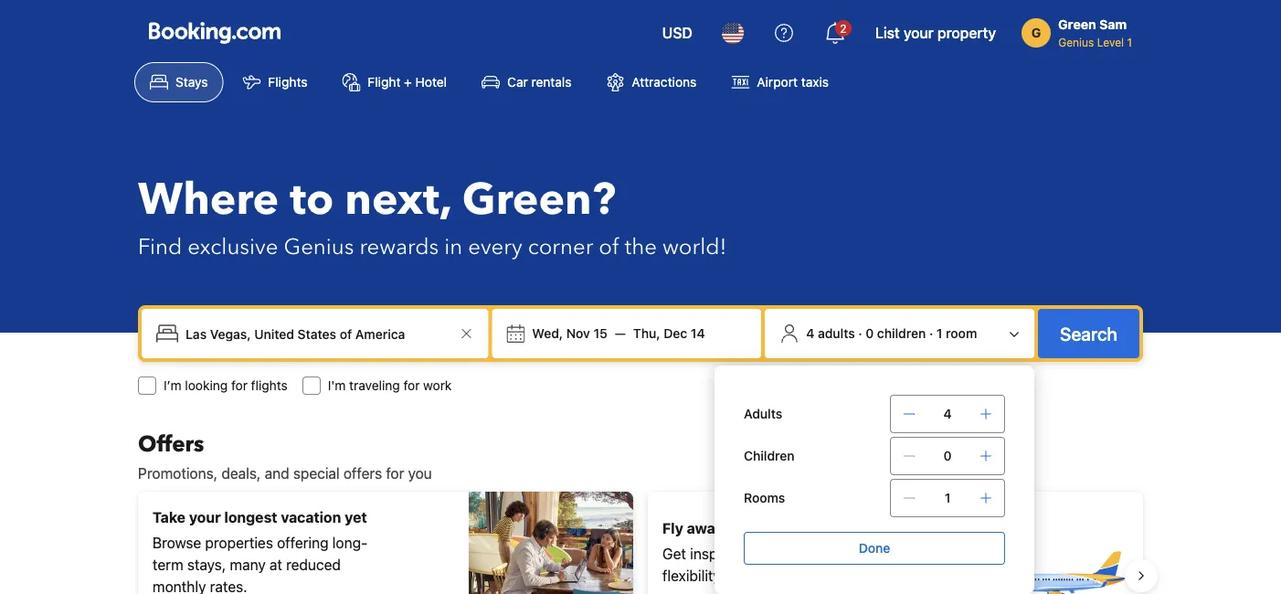 Task type: locate. For each thing, give the bounding box(es) containing it.
at
[[270, 556, 282, 574]]

1 vertical spatial genius
[[284, 232, 354, 262]]

find
[[138, 232, 182, 262]]

monthly
[[153, 578, 206, 594]]

1
[[1128, 36, 1133, 48], [937, 326, 943, 341], [945, 490, 951, 506]]

take your longest vacation yet browse properties offering long- term stays, many at reduced monthly rates.
[[153, 509, 368, 594]]

0 horizontal spatial ·
[[859, 326, 863, 341]]

fly away to your dream vacation image
[[1001, 512, 1129, 594]]

1 up with
[[945, 490, 951, 506]]

for left you in the bottom of the page
[[386, 465, 404, 482]]

flight + hotel
[[368, 75, 447, 90]]

1 vertical spatial 1
[[937, 326, 943, 341]]

corner
[[528, 232, 594, 262]]

wed,
[[532, 326, 563, 341]]

genius left rewards
[[284, 232, 354, 262]]

+
[[404, 75, 412, 90]]

list
[[876, 24, 900, 42]]

flights link
[[227, 62, 323, 102]]

and right deals,
[[265, 465, 289, 482]]

g
[[1032, 25, 1042, 40]]

1 horizontal spatial ·
[[930, 326, 934, 341]]

and left the book
[[821, 545, 846, 563]]

0 vertical spatial genius
[[1059, 36, 1094, 48]]

browse
[[153, 534, 201, 552]]

0 vertical spatial 1
[[1128, 36, 1133, 48]]

dream
[[781, 520, 826, 537]]

0 horizontal spatial vacation
[[281, 509, 341, 526]]

to
[[290, 170, 334, 230], [727, 520, 742, 537]]

stays
[[176, 75, 208, 90]]

for left work
[[404, 378, 420, 393]]

1 right level
[[1128, 36, 1133, 48]]

your account menu green sam genius level 1 element
[[1022, 8, 1140, 50]]

i'm traveling for work
[[328, 378, 452, 393]]

adults
[[744, 406, 783, 421]]

region
[[123, 485, 1158, 594]]

0 vertical spatial 4
[[806, 326, 815, 341]]

0 vertical spatial flights
[[251, 378, 288, 393]]

take
[[153, 509, 186, 526]]

1 vertical spatial flights
[[887, 545, 927, 563]]

airport taxis
[[757, 75, 829, 90]]

your inside take your longest vacation yet browse properties offering long- term stays, many at reduced monthly rates.
[[189, 509, 221, 526]]

to inside the fly away to your dream vacation get inspired – compare and book flights with flexibility
[[727, 520, 742, 537]]

get
[[663, 545, 686, 563]]

1 vertical spatial 0
[[944, 448, 952, 463]]

4
[[806, 326, 815, 341], [944, 406, 952, 421]]

for
[[231, 378, 248, 393], [404, 378, 420, 393], [386, 465, 404, 482]]

room
[[946, 326, 978, 341]]

offers
[[344, 465, 382, 482]]

2 · from the left
[[930, 326, 934, 341]]

genius inside where to next, green? find exclusive genius rewards in every corner of the world!
[[284, 232, 354, 262]]

adults
[[818, 326, 855, 341]]

1 horizontal spatial and
[[821, 545, 846, 563]]

4 adults · 0 children · 1 room button
[[773, 316, 1028, 351]]

your right "take"
[[189, 509, 221, 526]]

looking
[[185, 378, 228, 393]]

flight + hotel link
[[327, 62, 463, 102]]

car rentals
[[507, 75, 572, 90]]

1 vertical spatial 4
[[944, 406, 952, 421]]

0 horizontal spatial 1
[[937, 326, 943, 341]]

0
[[866, 326, 874, 341], [944, 448, 952, 463]]

nov
[[567, 326, 590, 341]]

4 down room
[[944, 406, 952, 421]]

take your longest vacation yet image
[[469, 492, 634, 594]]

1 horizontal spatial 1
[[945, 490, 951, 506]]

2
[[840, 22, 847, 35]]

0 horizontal spatial flights
[[251, 378, 288, 393]]

flights left with
[[887, 545, 927, 563]]

children
[[744, 448, 795, 463]]

usd
[[663, 24, 693, 42]]

longest
[[224, 509, 277, 526]]

0 vertical spatial to
[[290, 170, 334, 230]]

4 inside button
[[806, 326, 815, 341]]

1 horizontal spatial 0
[[944, 448, 952, 463]]

your
[[904, 24, 934, 42], [189, 509, 221, 526], [745, 520, 777, 537]]

booking.com image
[[149, 22, 281, 44]]

offers promotions, deals, and special offers for you
[[138, 429, 432, 482]]

attractions
[[632, 75, 697, 90]]

for for looking
[[231, 378, 248, 393]]

to inside where to next, green? find exclusive genius rewards in every corner of the world!
[[290, 170, 334, 230]]

green sam genius level 1
[[1059, 17, 1133, 48]]

·
[[859, 326, 863, 341], [930, 326, 934, 341]]

0 inside button
[[866, 326, 874, 341]]

vacation up done
[[829, 520, 890, 537]]

rooms
[[744, 490, 786, 506]]

for inside offers promotions, deals, and special offers for you
[[386, 465, 404, 482]]

0 horizontal spatial to
[[290, 170, 334, 230]]

0 horizontal spatial genius
[[284, 232, 354, 262]]

1 horizontal spatial vacation
[[829, 520, 890, 537]]

for right looking on the bottom left of the page
[[231, 378, 248, 393]]

done button
[[744, 532, 1006, 565]]

yet
[[345, 509, 367, 526]]

car rentals link
[[466, 62, 587, 102]]

flights
[[251, 378, 288, 393], [887, 545, 927, 563]]

2 horizontal spatial 1
[[1128, 36, 1133, 48]]

1 left room
[[937, 326, 943, 341]]

your right list
[[904, 24, 934, 42]]

flights right looking on the bottom left of the page
[[251, 378, 288, 393]]

0 vertical spatial and
[[265, 465, 289, 482]]

4 left adults
[[806, 326, 815, 341]]

usd button
[[652, 11, 704, 55]]

0 horizontal spatial and
[[265, 465, 289, 482]]

1 vertical spatial and
[[821, 545, 846, 563]]

0 horizontal spatial your
[[189, 509, 221, 526]]

2 horizontal spatial your
[[904, 24, 934, 42]]

rates.
[[210, 578, 247, 594]]

genius down the green
[[1059, 36, 1094, 48]]

genius inside green sam genius level 1
[[1059, 36, 1094, 48]]

list your property link
[[865, 11, 1008, 55]]

rentals
[[532, 75, 572, 90]]

Where are you going? field
[[178, 317, 456, 350]]

with
[[931, 545, 959, 563]]

4 adults · 0 children · 1 room
[[806, 326, 978, 341]]

to right away at the right of the page
[[727, 520, 742, 537]]

0 vertical spatial 0
[[866, 326, 874, 341]]

0 horizontal spatial 4
[[806, 326, 815, 341]]

your up –
[[745, 520, 777, 537]]

0 horizontal spatial 0
[[866, 326, 874, 341]]

sam
[[1100, 17, 1127, 32]]

thu, dec 14 button
[[626, 317, 713, 350]]

1 vertical spatial to
[[727, 520, 742, 537]]

1 horizontal spatial genius
[[1059, 36, 1094, 48]]

and inside offers promotions, deals, and special offers for you
[[265, 465, 289, 482]]

to left next,
[[290, 170, 334, 230]]

1 horizontal spatial your
[[745, 520, 777, 537]]

for for traveling
[[404, 378, 420, 393]]

1 horizontal spatial 4
[[944, 406, 952, 421]]

1 horizontal spatial flights
[[887, 545, 927, 563]]

level
[[1098, 36, 1124, 48]]

· right children
[[930, 326, 934, 341]]

· right adults
[[859, 326, 863, 341]]

and
[[265, 465, 289, 482], [821, 545, 846, 563]]

search
[[1060, 323, 1118, 344]]

1 horizontal spatial to
[[727, 520, 742, 537]]

hotel
[[416, 75, 447, 90]]

vacation up offering
[[281, 509, 341, 526]]

car
[[507, 75, 528, 90]]

in
[[444, 232, 463, 262]]

fly
[[663, 520, 684, 537]]



Task type: vqa. For each thing, say whether or not it's contained in the screenshot.
bottom flights
yes



Task type: describe. For each thing, give the bounding box(es) containing it.
offers
[[138, 429, 204, 459]]

vacation inside take your longest vacation yet browse properties offering long- term stays, many at reduced monthly rates.
[[281, 509, 341, 526]]

exclusive
[[188, 232, 278, 262]]

properties
[[205, 534, 273, 552]]

flight
[[368, 75, 401, 90]]

work
[[423, 378, 452, 393]]

flights inside the fly away to your dream vacation get inspired – compare and book flights with flexibility
[[887, 545, 927, 563]]

—
[[615, 326, 626, 341]]

search button
[[1039, 309, 1140, 358]]

2 vertical spatial 1
[[945, 490, 951, 506]]

inspired
[[690, 545, 743, 563]]

reduced
[[286, 556, 341, 574]]

wed, nov 15 button
[[525, 317, 615, 350]]

1 inside button
[[937, 326, 943, 341]]

of
[[599, 232, 619, 262]]

your for take
[[189, 509, 221, 526]]

2 button
[[814, 11, 857, 55]]

long-
[[332, 534, 368, 552]]

property
[[938, 24, 997, 42]]

i'm looking for flights
[[164, 378, 288, 393]]

taxis
[[801, 75, 829, 90]]

world!
[[663, 232, 727, 262]]

your inside the fly away to your dream vacation get inspired – compare and book flights with flexibility
[[745, 520, 777, 537]]

1 · from the left
[[859, 326, 863, 341]]

away
[[687, 520, 724, 537]]

you
[[408, 465, 432, 482]]

vacation inside the fly away to your dream vacation get inspired – compare and book flights with flexibility
[[829, 520, 890, 537]]

the
[[625, 232, 657, 262]]

airport
[[757, 75, 798, 90]]

promotions,
[[138, 465, 218, 482]]

offering
[[277, 534, 329, 552]]

14
[[691, 326, 705, 341]]

green
[[1059, 17, 1097, 32]]

4 for 4
[[944, 406, 952, 421]]

your for list
[[904, 24, 934, 42]]

dec
[[664, 326, 688, 341]]

rewards
[[360, 232, 439, 262]]

where to next, green? find exclusive genius rewards in every corner of the world!
[[138, 170, 727, 262]]

flexibility
[[663, 567, 721, 585]]

compare
[[759, 545, 817, 563]]

thu,
[[633, 326, 661, 341]]

–
[[747, 545, 755, 563]]

book
[[850, 545, 883, 563]]

list your property
[[876, 24, 997, 42]]

done
[[859, 541, 891, 556]]

traveling
[[349, 378, 400, 393]]

i'm
[[164, 378, 182, 393]]

special
[[293, 465, 340, 482]]

15
[[594, 326, 608, 341]]

next,
[[345, 170, 451, 230]]

wed, nov 15 — thu, dec 14
[[532, 326, 705, 341]]

flights
[[268, 75, 308, 90]]

region containing take your longest vacation yet
[[123, 485, 1158, 594]]

i'm
[[328, 378, 346, 393]]

attractions link
[[591, 62, 712, 102]]

green?
[[462, 170, 616, 230]]

deals,
[[221, 465, 261, 482]]

and inside the fly away to your dream vacation get inspired – compare and book flights with flexibility
[[821, 545, 846, 563]]

1 inside green sam genius level 1
[[1128, 36, 1133, 48]]

children
[[877, 326, 926, 341]]

4 for 4 adults · 0 children · 1 room
[[806, 326, 815, 341]]

stays,
[[187, 556, 226, 574]]

stays link
[[134, 62, 223, 102]]

term
[[153, 556, 184, 574]]

fly away to your dream vacation get inspired – compare and book flights with flexibility
[[663, 520, 959, 585]]

airport taxis link
[[716, 62, 845, 102]]

where
[[138, 170, 279, 230]]

many
[[230, 556, 266, 574]]

every
[[468, 232, 523, 262]]



